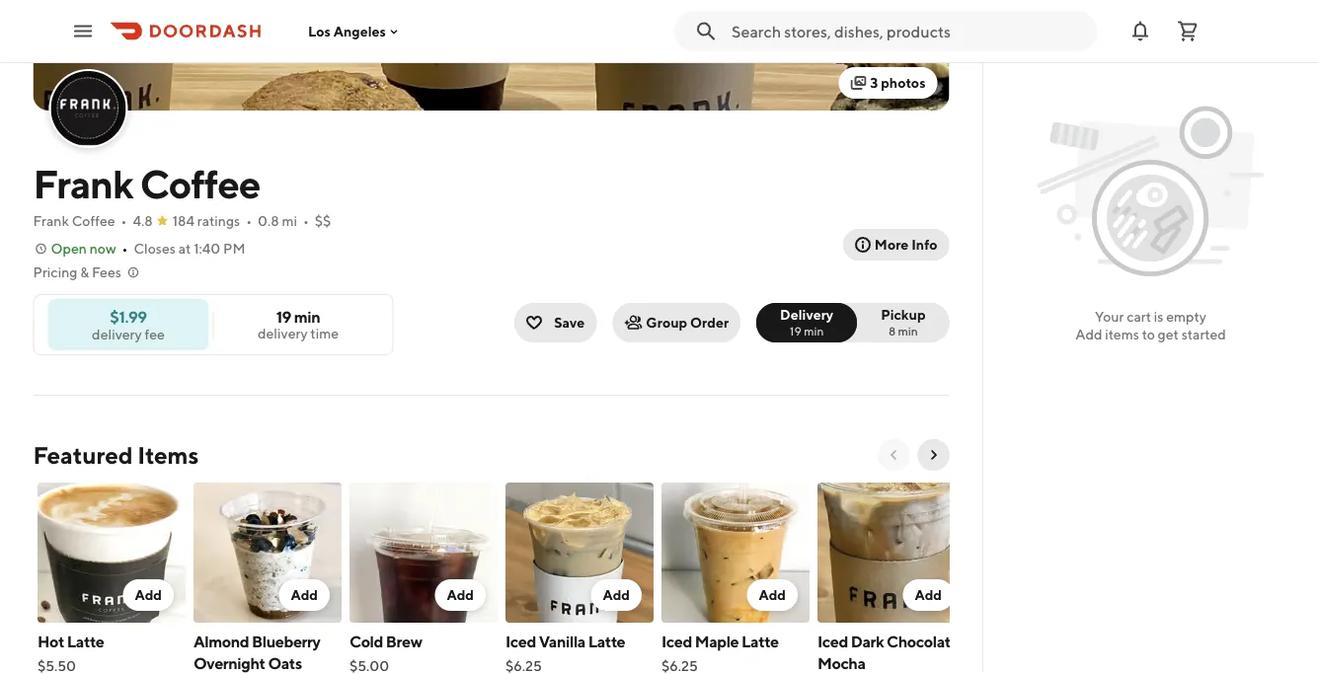 Task type: describe. For each thing, give the bounding box(es) containing it.
iced vanilla latte image
[[505, 483, 653, 623]]

19 min delivery time
[[258, 308, 339, 342]]

iced maple latte
[[661, 633, 778, 651]]

add for iced dark chocolate mocha
[[915, 587, 942, 604]]

group order button
[[613, 303, 741, 343]]

maple
[[695, 633, 739, 651]]

items
[[1106, 326, 1140, 343]]

add button for almond blueberry overnight oats
[[278, 580, 329, 611]]

delivery inside $1.99 delivery fee
[[92, 326, 142, 342]]

cold brew image
[[349, 483, 497, 623]]

iced dark chocolate mocha image
[[817, 483, 966, 623]]

ratings
[[197, 213, 240, 229]]

overnight
[[193, 654, 265, 673]]

delivery inside 19 min delivery time
[[258, 325, 308, 342]]

frank coffee image
[[51, 71, 126, 146]]

0 items, open order cart image
[[1176, 19, 1200, 43]]

frank coffee
[[33, 160, 260, 207]]

save
[[554, 315, 585, 331]]

is
[[1155, 309, 1164, 325]]

featured items heading
[[33, 440, 199, 471]]

empty
[[1167, 309, 1207, 325]]

hot latte
[[37, 633, 104, 651]]

• right now
[[122, 241, 128, 257]]

pricing
[[33, 264, 77, 281]]

$1.99 delivery fee
[[92, 307, 165, 342]]

$$
[[315, 213, 331, 229]]

19 inside 19 min delivery time
[[276, 308, 291, 326]]

los angeles button
[[308, 23, 402, 39]]

add for cold brew
[[446, 587, 474, 604]]

• for ratings
[[246, 213, 252, 229]]

frank for frank coffee
[[33, 160, 133, 207]]

more
[[875, 237, 909, 253]]

min for pickup
[[898, 324, 918, 338]]

blueberry
[[251, 633, 320, 651]]

3 photos
[[871, 75, 926, 91]]

save button
[[515, 303, 597, 343]]

cart
[[1127, 309, 1152, 325]]

almond blueberry overnight oats image
[[193, 483, 341, 623]]

chocolate
[[887, 633, 959, 651]]

iced maple latte image
[[661, 483, 809, 623]]

open now
[[51, 241, 116, 257]]

dark
[[851, 633, 884, 651]]

closes
[[134, 241, 176, 257]]

cold brew
[[349, 633, 422, 651]]

featured
[[33, 441, 133, 469]]

pricing & fees button
[[33, 263, 141, 283]]

add button for hot latte
[[122, 580, 173, 611]]

pickup 8 min
[[881, 307, 926, 338]]

• closes at 1:40 pm
[[122, 241, 245, 257]]

• for mi
[[303, 213, 309, 229]]

coffee for frank coffee •
[[72, 213, 115, 229]]

time
[[310, 325, 339, 342]]

Store search: begin typing to search for stores available on DoorDash text field
[[732, 20, 1086, 42]]

&
[[80, 264, 89, 281]]

previous button of carousel image
[[887, 447, 902, 463]]

add button for iced vanilla latte
[[591, 580, 642, 611]]

• for coffee
[[121, 213, 127, 229]]

1 latte from the left
[[67, 633, 104, 651]]

group order
[[646, 315, 729, 331]]

add for iced vanilla latte
[[602, 587, 630, 604]]

to
[[1142, 326, 1155, 343]]

more info button
[[843, 229, 950, 261]]

hot latte image
[[37, 483, 185, 623]]

add button for iced dark chocolate mocha
[[903, 580, 954, 611]]

coffee for frank coffee
[[140, 160, 260, 207]]

add for hot latte
[[134, 587, 162, 604]]



Task type: vqa. For each thing, say whether or not it's contained in the screenshot.
first LATTE from the right
yes



Task type: locate. For each thing, give the bounding box(es) containing it.
fees
[[92, 264, 121, 281]]

latte for iced maple latte
[[741, 633, 778, 651]]

0 horizontal spatial delivery
[[92, 326, 142, 342]]

frank for frank coffee •
[[33, 213, 69, 229]]

19 inside the delivery 19 min
[[790, 324, 802, 338]]

min down delivery
[[804, 324, 824, 338]]

1 iced from the left
[[505, 633, 536, 651]]

next button of carousel image
[[926, 447, 942, 463]]

delivery left time
[[258, 325, 308, 342]]

angeles
[[334, 23, 386, 39]]

delivery
[[780, 307, 834, 323]]

items
[[138, 441, 199, 469]]

iced left maple
[[661, 633, 692, 651]]

now
[[90, 241, 116, 257]]

0 vertical spatial coffee
[[140, 160, 260, 207]]

add for iced maple latte
[[759, 587, 786, 604]]

0 horizontal spatial coffee
[[72, 213, 115, 229]]

4.8
[[133, 213, 153, 229]]

order methods option group
[[757, 303, 950, 343]]

1 vertical spatial coffee
[[72, 213, 115, 229]]

1 horizontal spatial min
[[804, 324, 824, 338]]

frank
[[33, 160, 133, 207], [33, 213, 69, 229]]

min inside the delivery 19 min
[[804, 324, 824, 338]]

min
[[294, 308, 320, 326], [804, 324, 824, 338], [898, 324, 918, 338]]

coffee up 184 ratings •
[[140, 160, 260, 207]]

1 horizontal spatial latte
[[588, 633, 625, 651]]

add button for cold brew
[[435, 580, 485, 611]]

2 frank from the top
[[33, 213, 69, 229]]

brew
[[386, 633, 422, 651]]

latte right hot
[[67, 633, 104, 651]]

184 ratings •
[[173, 213, 252, 229]]

2 add button from the left
[[278, 580, 329, 611]]

oats
[[268, 654, 301, 673]]

order
[[690, 315, 729, 331]]

cold
[[349, 633, 383, 651]]

your cart is empty add items to get started
[[1076, 309, 1227, 343]]

mi
[[282, 213, 297, 229]]

get
[[1158, 326, 1179, 343]]

iced for iced dark chocolate mocha
[[817, 633, 848, 651]]

pm
[[223, 241, 245, 257]]

iced for iced maple latte
[[661, 633, 692, 651]]

• left 0.8
[[246, 213, 252, 229]]

0 vertical spatial frank
[[33, 160, 133, 207]]

at
[[178, 241, 191, 257]]

min inside the "pickup 8 min"
[[898, 324, 918, 338]]

min down the "0.8 mi • $$"
[[294, 308, 320, 326]]

• left 4.8
[[121, 213, 127, 229]]

8
[[889, 324, 896, 338]]

184
[[173, 213, 195, 229]]

iced for iced vanilla latte
[[505, 633, 536, 651]]

iced up 'mocha'
[[817, 633, 848, 651]]

latte right vanilla
[[588, 633, 625, 651]]

coffee
[[140, 160, 260, 207], [72, 213, 115, 229]]

2 iced from the left
[[661, 633, 692, 651]]

None radio
[[757, 303, 858, 343], [846, 303, 950, 343], [757, 303, 858, 343], [846, 303, 950, 343]]

info
[[912, 237, 938, 253]]

0.8
[[258, 213, 279, 229]]

19
[[276, 308, 291, 326], [790, 324, 802, 338]]

3 photos button
[[839, 67, 938, 99]]

1 add button from the left
[[122, 580, 173, 611]]

notification bell image
[[1129, 19, 1153, 43]]

fee
[[145, 326, 165, 342]]

3 add button from the left
[[435, 580, 485, 611]]

2 horizontal spatial latte
[[741, 633, 778, 651]]

2 latte from the left
[[588, 633, 625, 651]]

photos
[[881, 75, 926, 91]]

iced left vanilla
[[505, 633, 536, 651]]

add button for iced maple latte
[[747, 580, 798, 611]]

min right 8
[[898, 324, 918, 338]]

your
[[1095, 309, 1124, 325]]

coffee up now
[[72, 213, 115, 229]]

pricing & fees
[[33, 264, 121, 281]]

add inside your cart is empty add items to get started
[[1076, 326, 1103, 343]]

19 down delivery
[[790, 324, 802, 338]]

min for delivery
[[804, 324, 824, 338]]

1:40
[[194, 241, 221, 257]]

0 horizontal spatial iced
[[505, 633, 536, 651]]

3
[[871, 75, 878, 91]]

frank up open
[[33, 213, 69, 229]]

frank up the frank coffee •
[[33, 160, 133, 207]]

3 latte from the left
[[741, 633, 778, 651]]

1 horizontal spatial 19
[[790, 324, 802, 338]]

frank coffee •
[[33, 213, 127, 229]]

add for almond blueberry overnight oats
[[290, 587, 318, 604]]

1 horizontal spatial iced
[[661, 633, 692, 651]]

0 horizontal spatial 19
[[276, 308, 291, 326]]

vanilla
[[539, 633, 585, 651]]

open
[[51, 241, 87, 257]]

open menu image
[[71, 19, 95, 43]]

delivery
[[258, 325, 308, 342], [92, 326, 142, 342]]

latte for iced vanilla latte
[[588, 633, 625, 651]]

almond
[[193, 633, 249, 651]]

3 iced from the left
[[817, 633, 848, 651]]

• right mi
[[303, 213, 309, 229]]

latte right maple
[[741, 633, 778, 651]]

min inside 19 min delivery time
[[294, 308, 320, 326]]

1 vertical spatial frank
[[33, 213, 69, 229]]

add button
[[122, 580, 173, 611], [278, 580, 329, 611], [435, 580, 485, 611], [591, 580, 642, 611], [747, 580, 798, 611], [903, 580, 954, 611]]

mocha
[[817, 654, 865, 673]]

group
[[646, 315, 688, 331]]

started
[[1182, 326, 1227, 343]]

hot
[[37, 633, 64, 651]]

0 horizontal spatial min
[[294, 308, 320, 326]]

iced inside iced dark chocolate mocha
[[817, 633, 848, 651]]

iced vanilla latte
[[505, 633, 625, 651]]

6 add button from the left
[[903, 580, 954, 611]]

0 horizontal spatial latte
[[67, 633, 104, 651]]

add
[[1076, 326, 1103, 343], [134, 587, 162, 604], [290, 587, 318, 604], [446, 587, 474, 604], [602, 587, 630, 604], [759, 587, 786, 604], [915, 587, 942, 604]]

latte
[[67, 633, 104, 651], [588, 633, 625, 651], [741, 633, 778, 651]]

los
[[308, 23, 331, 39]]

1 horizontal spatial delivery
[[258, 325, 308, 342]]

0.8 mi • $$
[[258, 213, 331, 229]]

2 horizontal spatial min
[[898, 324, 918, 338]]

•
[[121, 213, 127, 229], [246, 213, 252, 229], [303, 213, 309, 229], [122, 241, 128, 257]]

more info
[[875, 237, 938, 253]]

$1.99
[[110, 307, 147, 326]]

2 horizontal spatial iced
[[817, 633, 848, 651]]

5 add button from the left
[[747, 580, 798, 611]]

los angeles
[[308, 23, 386, 39]]

1 horizontal spatial coffee
[[140, 160, 260, 207]]

pickup
[[881, 307, 926, 323]]

iced
[[505, 633, 536, 651], [661, 633, 692, 651], [817, 633, 848, 651]]

featured items
[[33, 441, 199, 469]]

delivery 19 min
[[780, 307, 834, 338]]

almond blueberry overnight oats
[[193, 633, 320, 673]]

1 frank from the top
[[33, 160, 133, 207]]

delivery left fee
[[92, 326, 142, 342]]

iced dark chocolate mocha
[[817, 633, 959, 673]]

19 left time
[[276, 308, 291, 326]]

4 add button from the left
[[591, 580, 642, 611]]



